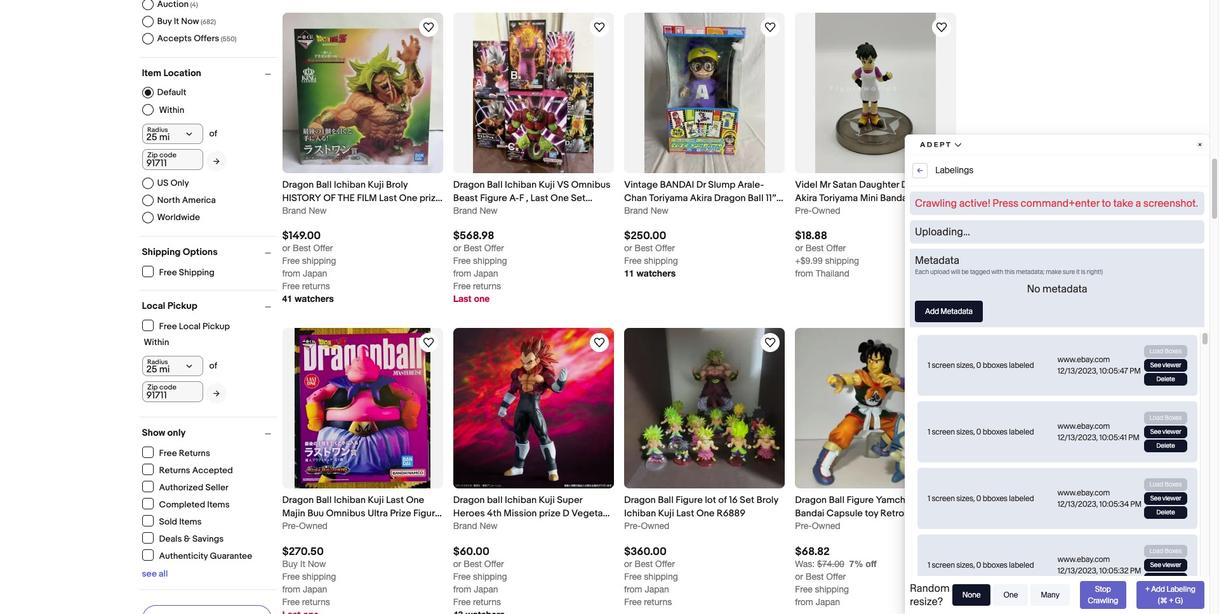 Task type: vqa. For each thing, say whether or not it's contained in the screenshot.
the bottommost prize
yes



Task type: locate. For each thing, give the bounding box(es) containing it.
owned up '$360.00' on the right bottom
[[641, 522, 670, 532]]

None text field
[[142, 149, 203, 170], [142, 382, 203, 403], [142, 149, 203, 170], [142, 382, 203, 403]]

the
[[338, 192, 355, 205]]

shipping
[[302, 256, 336, 266], [473, 256, 507, 266], [644, 256, 678, 266], [826, 256, 860, 266], [302, 572, 336, 582], [473, 572, 507, 582], [644, 572, 678, 582], [815, 585, 849, 595]]

0 vertical spatial of
[[209, 128, 217, 139]]

1 horizontal spatial bandai
[[796, 509, 825, 521]]

dragon inside dragon ball ichiban kuji broly history of the film last one prize new figure
[[282, 179, 314, 191]]

1 vertical spatial local
[[179, 321, 201, 332]]

sold items
[[159, 517, 202, 528]]

or
[[282, 243, 290, 254], [453, 243, 462, 254], [624, 243, 633, 254], [796, 243, 804, 254], [453, 559, 462, 570], [624, 559, 633, 570], [796, 572, 804, 582]]

ichiban
[[334, 179, 366, 191], [505, 179, 537, 191], [334, 495, 366, 507], [505, 495, 537, 507], [624, 509, 656, 521]]

0 vertical spatial omnibus
[[571, 179, 611, 191]]

akira inside the vintage bandai dr slump arale- chan toriyama akira dragon ball 11" 1998 figure
[[690, 192, 712, 205]]

2 vertical spatial bandai
[[796, 509, 825, 521]]

bandai down the 'daughter'
[[881, 192, 910, 205]]

kuji up the film
[[368, 179, 384, 191]]

2 vertical spatial of
[[719, 495, 727, 507]]

1 apply within filter image from the top
[[213, 157, 219, 165]]

pre- up '$360.00' on the right bottom
[[624, 522, 641, 532]]

japan for $568.98
[[474, 269, 498, 279]]

videl mr satan daughter dragon ball akira toriyama mini bandai bst figure mint link
[[796, 179, 956, 218]]

from up 41
[[282, 269, 301, 279]]

dragon inside dragon ball figure yamcha puerh bandai capsule toy retro anime toriyama  lot 2
[[796, 495, 827, 507]]

0 vertical spatial figure
[[305, 206, 331, 218]]

watch dragon ball figure lot of 16 set broly ichiban kuji last one r6889 image
[[763, 336, 778, 351]]

kuji inside dragon ball ichiban kuji last one majin buu omnibus ultra prize figure japan
[[368, 495, 384, 507]]

now down the $270.50
[[308, 559, 326, 570]]

1 horizontal spatial buy
[[282, 559, 298, 570]]

1 akira from the left
[[690, 192, 712, 205]]

1 vertical spatial apply within filter image
[[213, 390, 219, 398]]

see all button
[[142, 569, 168, 580]]

us only link
[[142, 178, 189, 189]]

ichiban inside dragon ball ichiban kuji broly history of the film last one prize new figure
[[334, 179, 366, 191]]

or for $360.00
[[624, 559, 633, 570]]

figure right 1998 on the right top of the page
[[646, 206, 673, 218]]

1 vertical spatial prize
[[539, 509, 561, 521]]

offer
[[314, 243, 333, 254], [485, 243, 504, 254], [656, 243, 675, 254], [827, 243, 846, 254], [485, 559, 504, 570], [656, 559, 675, 570], [827, 572, 846, 582]]

41
[[282, 294, 292, 304]]

offer inside $568.98 or best offer free shipping from japan free returns last one
[[485, 243, 504, 254]]

set right 16
[[740, 495, 755, 507]]

authorized
[[159, 483, 203, 493]]

from for $60.00
[[453, 585, 472, 595]]

from down $568.98
[[453, 269, 472, 279]]

dragon up "bst"
[[902, 179, 933, 191]]

ichiban inside the dragon ball figure lot of 16 set broly ichiban kuji last one r6889 pre-owned
[[624, 509, 656, 521]]

us
[[157, 178, 169, 189]]

or down '$360.00' on the right bottom
[[624, 559, 633, 570]]

japan down $74.00 in the bottom right of the page
[[816, 598, 841, 608]]

one down vs
[[551, 192, 569, 205]]

from down '$360.00' on the right bottom
[[624, 585, 643, 595]]

dragon up majin
[[282, 495, 314, 507]]

from down the $270.50
[[282, 585, 301, 595]]

new
[[309, 206, 327, 216], [480, 206, 498, 216], [651, 206, 669, 216], [480, 522, 498, 532]]

brand new down beast
[[453, 206, 498, 216]]

best for $18.88
[[806, 243, 824, 254]]

authenticity
[[159, 551, 208, 562]]

ichiban inside dragon ball ichiban kuji vs omnibus beast figure a-f , last one set bandai new
[[505, 179, 537, 191]]

dragon for dragon ball ichiban kuji vs omnibus beast figure a-f , last one set bandai new
[[453, 179, 485, 191]]

japan inside $270.50 buy it now free shipping from japan free returns
[[303, 585, 327, 595]]

offer inside $250.00 or best offer free shipping 11 watchers
[[656, 243, 675, 254]]

offer down $568.98
[[485, 243, 504, 254]]

yamcha
[[876, 495, 911, 507]]

pre- for $18.88
[[796, 206, 812, 216]]

from inside $60.00 or best offer free shipping from japan free returns
[[453, 585, 472, 595]]

japan inside dragon ball ichiban kuji last one majin buu omnibus ultra prize figure japan
[[282, 522, 309, 534]]

figure inside dragon ball figure yamcha puerh bandai capsule toy retro anime toriyama  lot 2
[[847, 495, 874, 507]]

ball for dragon ball figure lot of 16 set broly ichiban kuji last one r6889 pre-owned
[[658, 495, 674, 507]]

0 vertical spatial apply within filter image
[[213, 157, 219, 165]]

best inside $250.00 or best offer free shipping 11 watchers
[[635, 243, 653, 254]]

1 horizontal spatial items
[[207, 500, 230, 510]]

kuji up ultra
[[368, 495, 384, 507]]

toy
[[865, 509, 879, 521]]

returns
[[179, 448, 210, 459], [159, 465, 190, 476]]

0 horizontal spatial broly
[[386, 179, 408, 191]]

1 vertical spatial set
[[740, 495, 755, 507]]

watch dragon ball ichiban kuji super heroes 4th mission prize d vegeta zeno figure new image
[[592, 336, 607, 351]]

dragon ball figure lot of 16 set broly ichiban kuji last one r6889 heading
[[624, 495, 779, 521]]

watchers right 11
[[637, 268, 676, 279]]

0 vertical spatial local
[[142, 300, 165, 313]]

akira
[[690, 192, 712, 205], [796, 192, 818, 205]]

vintage bandai dr slump arale-chan toriyama akira dragon ball 11" 1998 figure image
[[645, 13, 765, 173]]

 (550) Items text field
[[219, 35, 237, 43]]

$18.88
[[796, 230, 828, 243]]

one
[[399, 192, 418, 205], [551, 192, 569, 205], [406, 495, 425, 507], [697, 509, 715, 521]]

now
[[181, 16, 199, 27], [308, 559, 326, 570]]

pre- down majin
[[282, 522, 299, 532]]

dragon up capsule
[[796, 495, 827, 507]]

or inside $18.88 or best offer +$9.99 shipping from thailand
[[796, 243, 804, 254]]

akira inside videl mr satan daughter dragon ball akira toriyama mini bandai bst figure mint
[[796, 192, 818, 205]]

2 akira from the left
[[796, 192, 818, 205]]

local up free local pickup link
[[142, 300, 165, 313]]

kuji left super
[[539, 495, 555, 507]]

from inside $270.50 buy it now free shipping from japan free returns
[[282, 585, 301, 595]]

returns for $60.00
[[473, 598, 501, 608]]

japan inside $60.00 or best offer free shipping from japan free returns
[[474, 585, 498, 595]]

satan
[[833, 179, 858, 191]]

owned down buu
[[299, 522, 328, 532]]

shipping up thailand
[[826, 256, 860, 266]]

pre-
[[796, 206, 812, 216], [282, 522, 299, 532], [624, 522, 641, 532], [796, 522, 812, 532]]

north america
[[157, 195, 216, 206]]

kuji inside the dragon ball figure lot of 16 set broly ichiban kuji last one r6889 pre-owned
[[659, 509, 675, 521]]

japan
[[303, 269, 327, 279], [474, 269, 498, 279], [282, 522, 309, 534], [303, 585, 327, 595], [474, 585, 498, 595], [645, 585, 669, 595], [816, 598, 841, 608]]

0 vertical spatial set
[[571, 192, 586, 205]]

capsule
[[827, 509, 863, 521]]

history
[[282, 192, 321, 205]]

brand new down the heroes
[[453, 522, 498, 532]]

shipping up free shipping link
[[142, 246, 181, 259]]

new down of
[[309, 206, 327, 216]]

apply within filter image up america
[[213, 157, 219, 165]]

best inside $18.88 or best offer +$9.99 shipping from thailand
[[806, 243, 824, 254]]

0 vertical spatial pickup
[[168, 300, 198, 313]]

best down '$360.00' on the right bottom
[[635, 559, 653, 570]]

ichiban inside dragon ball ichiban kuji super heroes 4th mission prize d vegeta zeno figure new
[[505, 495, 537, 507]]

toriyama down bandai
[[649, 192, 688, 205]]

dragon ball ichiban kuji last one majin buu omnibus ultra prize figure japan heading
[[282, 495, 442, 534]]

from inside $360.00 or best offer free shipping from japan free returns
[[624, 585, 643, 595]]

or inside $360.00 or best offer free shipping from japan free returns
[[624, 559, 633, 570]]

0 horizontal spatial now
[[181, 16, 199, 27]]

0 vertical spatial prize
[[420, 192, 441, 205]]

or down $568.98
[[453, 243, 462, 254]]

0 vertical spatial it
[[174, 16, 179, 27]]

best down $568.98
[[464, 243, 482, 254]]

brand down the heroes
[[453, 522, 477, 532]]

buu
[[308, 509, 324, 521]]

vintage bandai dr slump arale- chan toriyama akira dragon ball 11" 1998 figure link
[[624, 179, 785, 218]]

japan inside $360.00 or best offer free shipping from japan free returns
[[645, 585, 669, 595]]

bandai down beast
[[453, 206, 483, 218]]

worldwide
[[157, 212, 200, 223]]

best inside $60.00 or best offer free shipping from japan free returns
[[464, 559, 482, 570]]

pickup
[[168, 300, 198, 313], [203, 321, 230, 332]]

new down history
[[282, 206, 303, 218]]

within
[[159, 105, 184, 115], [144, 337, 169, 348]]

items
[[207, 500, 230, 510], [179, 517, 202, 528]]

within down free local pickup link
[[144, 337, 169, 348]]

1 vertical spatial watchers
[[295, 294, 334, 304]]

returns down $60.00
[[473, 598, 501, 608]]

1 horizontal spatial akira
[[796, 192, 818, 205]]

dragon ball figure yamcha puerh bandai capsule toy retro anime toriyama  lot 2 heading
[[796, 495, 942, 534]]

offer for $568.98
[[485, 243, 504, 254]]

toriyama up mint
[[820, 192, 858, 205]]

mission
[[504, 509, 537, 521]]

japan inside $568.98 or best offer free shipping from japan free returns last one
[[474, 269, 498, 279]]

kuji for $60.00
[[539, 495, 555, 507]]

from
[[282, 269, 301, 279], [453, 269, 472, 279], [796, 269, 814, 279], [282, 585, 301, 595], [453, 585, 472, 595], [624, 585, 643, 595], [796, 598, 814, 608]]

0 horizontal spatial it
[[174, 16, 179, 27]]

local inside free local pickup link
[[179, 321, 201, 332]]

new for $149.00
[[309, 206, 327, 216]]

0 horizontal spatial items
[[179, 517, 202, 528]]

offer for $360.00
[[656, 559, 675, 570]]

returns inside $568.98 or best offer free shipping from japan free returns last one
[[473, 282, 501, 292]]

ball inside dragon ball ichiban kuji vs omnibus beast figure a-f , last one set bandai new
[[487, 179, 503, 191]]

last up prize
[[386, 495, 404, 507]]

2 apply within filter image from the top
[[213, 390, 219, 398]]

free returns link
[[142, 447, 211, 459]]

ball inside videl mr satan daughter dragon ball akira toriyama mini bandai bst figure mint
[[936, 179, 951, 191]]

0 horizontal spatial akira
[[690, 192, 712, 205]]

now down (4)
[[181, 16, 199, 27]]

akira down videl
[[796, 192, 818, 205]]

accepts offers (550)
[[157, 33, 237, 44]]

0 vertical spatial broly
[[386, 179, 408, 191]]

or inside $60.00 or best offer free shipping from japan free returns
[[453, 559, 462, 570]]

0 horizontal spatial bandai
[[453, 206, 483, 218]]

offer for $149.00
[[314, 243, 333, 254]]

dragon ball ichiban kuji super heroes 4th mission prize d vegeta zeno figure new image
[[453, 329, 614, 489]]

or up the +$9.99
[[796, 243, 804, 254]]

best inside $568.98 or best offer free shipping from japan free returns last one
[[464, 243, 482, 254]]

1 horizontal spatial pickup
[[203, 321, 230, 332]]

7%
[[850, 559, 864, 570]]

1 horizontal spatial now
[[308, 559, 326, 570]]

majin
[[282, 509, 305, 521]]

from inside $149.00 or best offer free shipping from japan free returns 41 watchers
[[282, 269, 301, 279]]

figure down of
[[305, 206, 331, 218]]

watchers inside $149.00 or best offer free shipping from japan free returns 41 watchers
[[295, 294, 334, 304]]

1 vertical spatial items
[[179, 517, 202, 528]]

shipping inside $270.50 buy it now free shipping from japan free returns
[[302, 572, 336, 582]]

pre-owned for $270.50
[[282, 522, 328, 532]]

1 vertical spatial of
[[209, 361, 217, 372]]

or down was:
[[796, 572, 804, 582]]

of for default
[[209, 128, 217, 139]]

+$9.99
[[796, 256, 823, 266]]

last right the film
[[379, 192, 397, 205]]

one inside dragon ball ichiban kuji broly history of the film last one prize new figure
[[399, 192, 418, 205]]

owned for $270.50
[[299, 522, 328, 532]]

japan inside $149.00 or best offer free shipping from japan free returns 41 watchers
[[303, 269, 327, 279]]

kuji for $149.00
[[368, 179, 384, 191]]

figure
[[305, 206, 331, 218], [478, 522, 503, 534]]

only
[[167, 428, 186, 440]]

japan down majin
[[282, 522, 309, 534]]

free local pickup
[[159, 321, 230, 332]]

offer down $250.00
[[656, 243, 675, 254]]

japan down the $270.50
[[303, 585, 327, 595]]

shipping inside $18.88 or best offer +$9.99 shipping from thailand
[[826, 256, 860, 266]]

best down the $149.00
[[293, 243, 311, 254]]

offer down $74.00 in the bottom right of the page
[[827, 572, 846, 582]]

owned inside the dragon ball figure lot of 16 set broly ichiban kuji last one r6889 pre-owned
[[641, 522, 670, 532]]

1 vertical spatial it
[[300, 559, 305, 570]]

or down $250.00
[[624, 243, 633, 254]]

shipping for $568.98
[[473, 256, 507, 266]]

$250.00 or best offer free shipping 11 watchers
[[624, 230, 678, 279]]

1 vertical spatial broly
[[757, 495, 779, 507]]

offer inside $18.88 or best offer +$9.99 shipping from thailand
[[827, 243, 846, 254]]

new down the 4th
[[480, 522, 498, 532]]

0 vertical spatial buy
[[157, 16, 172, 27]]

local down the local pickup dropdown button
[[179, 321, 201, 332]]

from for $149.00
[[282, 269, 301, 279]]

from down was:
[[796, 598, 814, 608]]

set
[[571, 192, 586, 205], [740, 495, 755, 507]]

shipping down the $149.00
[[302, 256, 336, 266]]

or for $18.88
[[796, 243, 804, 254]]

figure
[[480, 192, 507, 205], [646, 206, 673, 218], [796, 206, 823, 218], [676, 495, 703, 507], [847, 495, 874, 507], [414, 509, 441, 521]]

brand down chan
[[624, 206, 649, 216]]

brand new down chan
[[624, 206, 669, 216]]

items up deals & savings
[[179, 517, 202, 528]]

ball inside dragon ball figure yamcha puerh bandai capsule toy retro anime toriyama  lot 2
[[829, 495, 845, 507]]

dragon ball ichiban kuji last one majin buu omnibus ultra prize figure japan image
[[295, 329, 431, 489]]

dragon inside the dragon ball figure lot of 16 set broly ichiban kuji last one r6889 pre-owned
[[624, 495, 656, 507]]

1 vertical spatial returns
[[159, 465, 190, 476]]

best inside $360.00 or best offer free shipping from japan free returns
[[635, 559, 653, 570]]

shipping down $568.98
[[473, 256, 507, 266]]

dragon ball figure lot of 16 set broly ichiban kuji last one r6889 pre-owned
[[624, 495, 779, 532]]

last inside dragon ball ichiban kuji vs omnibus beast figure a-f , last one set bandai new
[[531, 192, 549, 205]]

owned
[[812, 206, 841, 216], [299, 522, 328, 532], [641, 522, 670, 532], [812, 522, 841, 532]]

or inside $149.00 or best offer free shipping from japan free returns 41 watchers
[[282, 243, 290, 254]]

buy down (4) link in the top of the page
[[157, 16, 172, 27]]

shipping for $18.88
[[826, 256, 860, 266]]

it down the $270.50
[[300, 559, 305, 570]]

last inside the dragon ball figure lot of 16 set broly ichiban kuji last one r6889 pre-owned
[[677, 509, 695, 521]]

of down free local pickup
[[209, 361, 217, 372]]

pre-owned down buu
[[282, 522, 328, 532]]

figure left a-
[[480, 192, 507, 205]]

dragon for dragon ball ichiban kuji last one majin buu omnibus ultra prize figure japan
[[282, 495, 314, 507]]

apply within filter image up the show only dropdown button
[[213, 390, 219, 398]]

figure left lot
[[676, 495, 703, 507]]

dragon up history
[[282, 179, 314, 191]]

offer inside $360.00 or best offer free shipping from japan free returns
[[656, 559, 675, 570]]

figure up $18.88
[[796, 206, 823, 218]]

guarantee
[[210, 551, 252, 562]]

1 horizontal spatial broly
[[757, 495, 779, 507]]

ichiban inside dragon ball ichiban kuji last one majin buu omnibus ultra prize figure japan
[[334, 495, 366, 507]]

ball inside the dragon ball figure lot of 16 set broly ichiban kuji last one r6889 pre-owned
[[658, 495, 674, 507]]

toriyama inside dragon ball figure yamcha puerh bandai capsule toy retro anime toriyama  lot 2
[[796, 522, 834, 534]]

returns
[[302, 282, 330, 292], [473, 282, 501, 292], [302, 598, 330, 608], [473, 598, 501, 608], [644, 598, 672, 608]]

new for $568.98
[[480, 206, 498, 216]]

now inside $270.50 buy it now free shipping from japan free returns
[[308, 559, 326, 570]]

or down the $149.00
[[282, 243, 290, 254]]

pre- for $270.50
[[282, 522, 299, 532]]

0 vertical spatial items
[[207, 500, 230, 510]]

videl mr satan daughter dragon ball akira toriyama mini bandai bst figure mint
[[796, 179, 951, 218]]

or inside $250.00 or best offer free shipping 11 watchers
[[624, 243, 633, 254]]

1 horizontal spatial figure
[[478, 522, 503, 534]]

show only button
[[142, 428, 277, 440]]

1 horizontal spatial prize
[[539, 509, 561, 521]]

1 vertical spatial omnibus
[[326, 509, 366, 521]]

kuji for $568.98
[[539, 179, 555, 191]]

prize
[[420, 192, 441, 205], [539, 509, 561, 521]]

1 vertical spatial figure
[[478, 522, 503, 534]]

free inside $250.00 or best offer free shipping 11 watchers
[[624, 256, 642, 266]]

pickup down the local pickup dropdown button
[[203, 321, 230, 332]]

0 vertical spatial bandai
[[881, 192, 910, 205]]

1 horizontal spatial it
[[300, 559, 305, 570]]

pre-owned
[[796, 206, 841, 216], [282, 522, 328, 532], [796, 522, 841, 532]]

0 horizontal spatial watchers
[[295, 294, 334, 304]]

dragon ball figure yamcha puerh bandai capsule toy retro anime toriyama  lot 2
[[796, 495, 938, 534]]

videl mr satan daughter dragon ball akira toriyama mini bandai bst figure mint heading
[[796, 179, 951, 218]]

brand new down history
[[282, 206, 327, 216]]

returns inside $60.00 or best offer free shipping from japan free returns
[[473, 598, 501, 608]]

dragon inside dragon ball ichiban kuji last one majin buu omnibus ultra prize figure japan
[[282, 495, 314, 507]]

shipping inside $360.00 or best offer free shipping from japan free returns
[[644, 572, 678, 582]]

pre- up $68.82
[[796, 522, 812, 532]]

omnibus right buu
[[326, 509, 366, 521]]

dragon up beast
[[453, 179, 485, 191]]

lot
[[836, 522, 850, 534]]

watch vintage bandai dr slump arale-chan toriyama akira dragon ball 11" 1998 figure image
[[763, 20, 778, 35]]

heroes
[[453, 509, 485, 521]]

brand down history
[[282, 206, 306, 216]]

best inside $149.00 or best offer free shipping from japan free returns 41 watchers
[[293, 243, 311, 254]]

or inside $568.98 or best offer free shipping from japan free returns last one
[[453, 243, 462, 254]]

worldwide link
[[142, 212, 200, 224]]

from for $18.88
[[796, 269, 814, 279]]

figure inside dragon ball ichiban kuji broly history of the film last one prize new figure
[[305, 206, 331, 218]]

2 horizontal spatial bandai
[[881, 192, 910, 205]]

d
[[563, 509, 570, 521]]

 (4) Items text field
[[189, 1, 198, 9]]

returns for $149.00
[[302, 282, 330, 292]]

shipping down the $270.50
[[302, 572, 336, 582]]

best for $60.00
[[464, 559, 482, 570]]

dr
[[697, 179, 706, 191]]

1 vertical spatial buy
[[282, 559, 298, 570]]

watch dragon ball ichiban kuji vs omnibus beast figure a-f , last one set bandai new image
[[592, 20, 607, 35]]

ichiban for $60.00
[[505, 495, 537, 507]]

dragon inside dragon ball ichiban kuji super heroes 4th mission prize d vegeta zeno figure new
[[453, 495, 485, 507]]

0 horizontal spatial figure
[[305, 206, 331, 218]]

kuji inside dragon ball ichiban kuji broly history of the film last one prize new figure
[[368, 179, 384, 191]]

shipping down $250.00
[[644, 256, 678, 266]]

returns down the $149.00
[[302, 282, 330, 292]]

of inside the dragon ball figure lot of 16 set broly ichiban kuji last one r6889 pre-owned
[[719, 495, 727, 507]]

mini
[[861, 192, 879, 205]]

brand new for $149.00
[[282, 206, 327, 216]]

offer inside $149.00 or best offer free shipping from japan free returns 41 watchers
[[314, 243, 333, 254]]

anime
[[907, 509, 935, 521]]

apply within filter image
[[213, 157, 219, 165], [213, 390, 219, 398]]

figure up toy
[[847, 495, 874, 507]]

ball inside dragon ball ichiban kuji last one majin buu omnibus ultra prize figure japan
[[316, 495, 332, 507]]

pre- down videl
[[796, 206, 812, 216]]

see
[[142, 569, 157, 580]]

kuji inside dragon ball ichiban kuji super heroes 4th mission prize d vegeta zeno figure new
[[539, 495, 555, 507]]

offer down '$360.00' on the right bottom
[[656, 559, 675, 570]]

prize left d
[[539, 509, 561, 521]]

new up $568.98
[[485, 206, 506, 218]]

0 vertical spatial returns
[[179, 448, 210, 459]]

1 horizontal spatial local
[[179, 321, 201, 332]]

ball for dragon ball ichiban kuji last one majin buu omnibus ultra prize figure japan
[[316, 495, 332, 507]]

show only
[[142, 428, 186, 440]]

1 vertical spatial now
[[308, 559, 326, 570]]

1 vertical spatial bandai
[[453, 206, 483, 218]]

shipping inside $568.98 or best offer free shipping from japan free returns last one
[[473, 256, 507, 266]]

returns up returns accepted
[[179, 448, 210, 459]]

from for $360.00
[[624, 585, 643, 595]]

best down $60.00
[[464, 559, 482, 570]]

0 horizontal spatial prize
[[420, 192, 441, 205]]

returns down free returns link
[[159, 465, 190, 476]]

dragon ball ichiban kuji broly history of the film last one prize new figure heading
[[282, 179, 443, 218]]

0 horizontal spatial omnibus
[[326, 509, 366, 521]]

free inside $68.82 was: $74.00 7% off or best offer free shipping from japan
[[796, 585, 813, 595]]

figure inside dragon ball ichiban kuji vs omnibus beast figure a-f , last one set bandai new
[[480, 192, 507, 205]]

it
[[174, 16, 179, 27], [300, 559, 305, 570]]

prize inside dragon ball ichiban kuji broly history of the film last one prize new figure
[[420, 192, 441, 205]]

0 vertical spatial now
[[181, 16, 199, 27]]

pre-owned up $18.88
[[796, 206, 841, 216]]

r6889
[[717, 509, 746, 521]]

local
[[142, 300, 165, 313], [179, 321, 201, 332]]

shipping inside $60.00 or best offer free shipping from japan free returns
[[473, 572, 507, 582]]

of for free local pickup
[[209, 361, 217, 372]]

apply within filter image for default
[[213, 157, 219, 165]]

returns up one
[[473, 282, 501, 292]]

(4) link
[[142, 0, 198, 10]]

0 horizontal spatial buy
[[157, 16, 172, 27]]

kuji for $270.50
[[368, 495, 384, 507]]

from inside $68.82 was: $74.00 7% off or best offer free shipping from japan
[[796, 598, 814, 608]]

japan down $60.00
[[474, 585, 498, 595]]

dragon ball ichiban kuji super heroes 4th mission prize d vegeta zeno figure new heading
[[453, 495, 610, 534]]

one right the film
[[399, 192, 418, 205]]

0 vertical spatial watchers
[[637, 268, 676, 279]]

None text field
[[796, 559, 845, 570]]

japan down '$360.00' on the right bottom
[[645, 585, 669, 595]]

0 horizontal spatial set
[[571, 192, 586, 205]]

1 horizontal spatial watchers
[[637, 268, 676, 279]]

japan for $149.00
[[303, 269, 327, 279]]

within down default
[[159, 105, 184, 115]]

1 horizontal spatial set
[[740, 495, 755, 507]]

watchers
[[637, 268, 676, 279], [295, 294, 334, 304]]

items down 'seller'
[[207, 500, 230, 510]]

pickup up free local pickup link
[[168, 300, 198, 313]]

best for $250.00
[[635, 243, 653, 254]]

figure right prize
[[414, 509, 441, 521]]

dragon up '$360.00' on the right bottom
[[624, 495, 656, 507]]

1 horizontal spatial omnibus
[[571, 179, 611, 191]]

bandai inside videl mr satan daughter dragon ball akira toriyama mini bandai bst figure mint
[[881, 192, 910, 205]]

last left one
[[453, 294, 472, 304]]

returns down the $270.50
[[302, 598, 330, 608]]

0 vertical spatial within
[[159, 105, 184, 115]]

brand
[[282, 206, 306, 216], [453, 206, 477, 216], [624, 206, 649, 216], [453, 522, 477, 532]]



Task type: describe. For each thing, give the bounding box(es) containing it.
dragon ball figure yamcha puerh bandai capsule toy retro anime toriyama  lot 2 link
[[796, 495, 956, 534]]

brand for $250.00
[[624, 206, 649, 216]]

figure inside dragon ball ichiban kuji last one majin buu omnibus ultra prize figure japan
[[414, 509, 441, 521]]

accepts
[[157, 33, 192, 44]]

authenticity guarantee
[[159, 551, 252, 562]]

sold items link
[[142, 516, 202, 528]]

feedback
[[1173, 370, 1207, 379]]

shipping options button
[[142, 246, 277, 259]]

retro
[[881, 509, 905, 521]]

one inside dragon ball ichiban kuji last one majin buu omnibus ultra prize figure japan
[[406, 495, 425, 507]]

item location button
[[142, 67, 277, 79]]

last inside dragon ball ichiban kuji broly history of the film last one prize new figure
[[379, 192, 397, 205]]

from for $270.50
[[282, 585, 301, 595]]

set inside dragon ball ichiban kuji vs omnibus beast figure a-f , last one set bandai new
[[571, 192, 586, 205]]

dragon ball ichiban kuji broly history of the film last one prize new figure image
[[282, 13, 443, 173]]

(4)
[[189, 1, 198, 9]]

,
[[526, 192, 529, 205]]

dragon ball ichiban kuji vs omnibus beast figure a-f , last one set bandai new heading
[[453, 179, 611, 218]]

ball for dragon ball ichiban kuji broly history of the film last one prize new figure
[[316, 179, 332, 191]]

0 vertical spatial shipping
[[142, 246, 181, 259]]

or for $60.00
[[453, 559, 462, 570]]

omnibus inside dragon ball ichiban kuji last one majin buu omnibus ultra prize figure japan
[[326, 509, 366, 521]]

brand new for $60.00
[[453, 522, 498, 532]]

dragon ball ichiban kuji vs omnibus beast figure a-f , last one set bandai new
[[453, 179, 611, 218]]

items for completed items
[[207, 500, 230, 510]]

16
[[729, 495, 738, 507]]

all
[[159, 569, 168, 580]]

completed items
[[159, 500, 230, 510]]

returns for $568.98
[[473, 282, 501, 292]]

pre- for $68.82
[[796, 522, 812, 532]]

0 horizontal spatial local
[[142, 300, 165, 313]]

or for $568.98
[[453, 243, 462, 254]]

watchers inside $250.00 or best offer free shipping 11 watchers
[[637, 268, 676, 279]]

authenticity guarantee link
[[142, 550, 253, 562]]

dragon ball ichiban kuji super heroes 4th mission prize d vegeta zeno figure new link
[[453, 495, 614, 534]]

 (682) Items text field
[[199, 18, 216, 26]]

brand new for $250.00
[[624, 206, 669, 216]]

default link
[[142, 87, 186, 98]]

(682)
[[201, 18, 216, 26]]

ball for dragon ball ichiban kuji vs omnibus beast figure a-f , last one set bandai new
[[487, 179, 503, 191]]

japan for $270.50
[[303, 585, 327, 595]]

brand for $149.00
[[282, 206, 306, 216]]

north
[[157, 195, 180, 206]]

$250.00
[[624, 230, 667, 243]]

11"
[[766, 192, 777, 205]]

of
[[323, 192, 336, 205]]

item location
[[142, 67, 201, 79]]

best inside $68.82 was: $74.00 7% off or best offer free shipping from japan
[[806, 572, 824, 582]]

one inside dragon ball ichiban kuji vs omnibus beast figure a-f , last one set bandai new
[[551, 192, 569, 205]]

deals & savings
[[159, 534, 224, 545]]

figure inside videl mr satan daughter dragon ball akira toriyama mini bandai bst figure mint
[[796, 206, 823, 218]]

super
[[557, 495, 583, 507]]

a-
[[510, 192, 519, 205]]

1 vertical spatial pickup
[[203, 321, 230, 332]]

japan inside $68.82 was: $74.00 7% off or best offer free shipping from japan
[[816, 598, 841, 608]]

best for $149.00
[[293, 243, 311, 254]]

buy it now (682)
[[157, 16, 216, 27]]

dragon ball ichiban kuji broly history of the film last one prize new figure
[[282, 179, 441, 218]]

new inside dragon ball ichiban kuji broly history of the film last one prize new figure
[[282, 206, 303, 218]]

figure inside dragon ball ichiban kuji super heroes 4th mission prize d vegeta zeno figure new
[[478, 522, 503, 534]]

thailand
[[816, 269, 850, 279]]

$68.82 was: $74.00 7% off or best offer free shipping from japan
[[796, 546, 877, 608]]

returns inside $360.00 or best offer free shipping from japan free returns
[[644, 598, 672, 608]]

$60.00 or best offer free shipping from japan free returns
[[453, 546, 507, 608]]

2
[[852, 522, 858, 534]]

dragon ball ichiban kuji last one majin buu omnibus ultra prize figure japan
[[282, 495, 441, 534]]

items for sold items
[[179, 517, 202, 528]]

new inside dragon ball ichiban kuji vs omnibus beast figure a-f , last one set bandai new
[[485, 206, 506, 218]]

new for $250.00
[[651, 206, 669, 216]]

best for $360.00
[[635, 559, 653, 570]]

$360.00
[[624, 546, 667, 559]]

omnibus inside dragon ball ichiban kuji vs omnibus beast figure a-f , last one set bandai new
[[571, 179, 611, 191]]

offer for $60.00
[[485, 559, 504, 570]]

$270.50 buy it now free shipping from japan free returns
[[282, 546, 336, 608]]

dragon ball ichiban kuji super heroes 4th mission prize d vegeta zeno figure new
[[453, 495, 603, 534]]

dragon for dragon ball ichiban kuji broly history of the film last one prize new figure
[[282, 179, 314, 191]]

brand for $60.00
[[453, 522, 477, 532]]

bandai
[[660, 179, 695, 191]]

best for $568.98
[[464, 243, 482, 254]]

zeno
[[453, 522, 476, 534]]

figure inside the vintage bandai dr slump arale- chan toriyama akira dragon ball 11" 1998 figure
[[646, 206, 673, 218]]

$568.98 or best offer free shipping from japan free returns last one
[[453, 230, 507, 304]]

dragon ball ichiban kuji broly history of the film last one prize new figure link
[[282, 179, 443, 218]]

offer inside $68.82 was: $74.00 7% off or best offer free shipping from japan
[[827, 572, 846, 582]]

$60.00
[[453, 546, 490, 559]]

brand new for $568.98
[[453, 206, 498, 216]]

deals & savings link
[[142, 533, 224, 545]]

(550)
[[221, 35, 237, 43]]

last inside dragon ball ichiban kuji last one majin buu omnibus ultra prize figure japan
[[386, 495, 404, 507]]

toriyama inside videl mr satan daughter dragon ball akira toriyama mini bandai bst figure mint
[[820, 192, 858, 205]]

$149.00
[[282, 230, 321, 243]]

dragon for dragon ball figure lot of 16 set broly ichiban kuji last one r6889 pre-owned
[[624, 495, 656, 507]]

toriyama inside the vintage bandai dr slump arale- chan toriyama akira dragon ball 11" 1998 figure
[[649, 192, 688, 205]]

$74.00
[[818, 559, 845, 570]]

free returns
[[159, 448, 210, 459]]

location
[[164, 67, 201, 79]]

f
[[519, 192, 524, 205]]

shipping for $149.00
[[302, 256, 336, 266]]

pre- inside the dragon ball figure lot of 16 set broly ichiban kuji last one r6889 pre-owned
[[624, 522, 641, 532]]

or inside $68.82 was: $74.00 7% off or best offer free shipping from japan
[[796, 572, 804, 582]]

offer for $18.88
[[827, 243, 846, 254]]

dragon ball figure lot of 16 set broly ichiban kuji last one r6889 link
[[624, 495, 785, 521]]

videl mr satan daughter dragon ball akira toriyama mini bandai bst figure mint image
[[816, 13, 936, 173]]

offer for $250.00
[[656, 243, 675, 254]]

ultra
[[368, 509, 388, 521]]

bandai inside dragon ball figure yamcha puerh bandai capsule toy retro anime toriyama  lot 2
[[796, 509, 825, 521]]

bst
[[912, 192, 928, 205]]

sold
[[159, 517, 177, 528]]

or for $250.00
[[624, 243, 633, 254]]

default
[[157, 87, 186, 98]]

none text field containing was:
[[796, 559, 845, 570]]

broly inside the dragon ball figure lot of 16 set broly ichiban kuji last one r6889 pre-owned
[[757, 495, 779, 507]]

deals
[[159, 534, 182, 545]]

mr
[[820, 179, 831, 191]]

dragon ball ichiban kuji vs omnibus beast figure a-f , last one set bandai new image
[[474, 13, 594, 173]]

returns accepted link
[[142, 464, 234, 476]]

1 vertical spatial shipping
[[179, 267, 215, 278]]

owned for $68.82
[[812, 522, 841, 532]]

authorized seller
[[159, 483, 229, 493]]

authorized seller link
[[142, 482, 229, 493]]

local pickup button
[[142, 300, 277, 313]]

it inside $270.50 buy it now free shipping from japan free returns
[[300, 559, 305, 570]]

beast
[[453, 192, 478, 205]]

japan for $60.00
[[474, 585, 498, 595]]

one inside the dragon ball figure lot of 16 set broly ichiban kuji last one r6889 pre-owned
[[697, 509, 715, 521]]

$18.88 or best offer +$9.99 shipping from thailand
[[796, 230, 860, 279]]

watch videl mr satan daughter dragon ball akira toriyama mini bandai bst figure mint image
[[934, 20, 949, 35]]

dragon ball figure lot of 16 set broly ichiban kuji last one r6889 image
[[624, 329, 785, 489]]

item
[[142, 67, 161, 79]]

completed items link
[[142, 499, 230, 510]]

japan for $360.00
[[645, 585, 669, 595]]

videl
[[796, 179, 818, 191]]

new inside dragon ball ichiban kuji super heroes 4th mission prize d vegeta zeno figure new
[[505, 522, 526, 534]]

shipping options
[[142, 246, 218, 259]]

&
[[184, 534, 190, 545]]

brand for $568.98
[[453, 206, 477, 216]]

pre-owned for $18.88
[[796, 206, 841, 216]]

vintage
[[624, 179, 658, 191]]

owned for $18.88
[[812, 206, 841, 216]]

buy inside $270.50 buy it now free shipping from japan free returns
[[282, 559, 298, 570]]

last inside $568.98 or best offer free shipping from japan free returns last one
[[453, 294, 472, 304]]

completed
[[159, 500, 205, 510]]

pre-owned for $68.82
[[796, 522, 841, 532]]

dragon inside videl mr satan daughter dragon ball akira toriyama mini bandai bst figure mint
[[902, 179, 933, 191]]

free local pickup link
[[142, 320, 231, 332]]

shipping for $250.00
[[644, 256, 678, 266]]

set inside the dragon ball figure lot of 16 set broly ichiban kuji last one r6889 pre-owned
[[740, 495, 755, 507]]

dragon ball figure yamcha puerh bandai capsule toy retro anime toriyama  lot 2 image
[[796, 329, 956, 489]]

dragon ball ichiban kuji vs omnibus beast figure a-f , last one set bandai new link
[[453, 179, 614, 218]]

0 horizontal spatial pickup
[[168, 300, 198, 313]]

chan
[[624, 192, 647, 205]]

dragon inside the vintage bandai dr slump arale- chan toriyama akira dragon ball 11" 1998 figure
[[715, 192, 746, 205]]

prize inside dragon ball ichiban kuji super heroes 4th mission prize d vegeta zeno figure new
[[539, 509, 561, 521]]

figure inside the dragon ball figure lot of 16 set broly ichiban kuji last one r6889 pre-owned
[[676, 495, 703, 507]]

dragon for dragon ball figure yamcha puerh bandai capsule toy retro anime toriyama  lot 2
[[796, 495, 827, 507]]

new for $60.00
[[480, 522, 498, 532]]

was:
[[796, 559, 815, 570]]

vintage bandai dr slump arale- chan toriyama akira dragon ball 11" 1998 figure
[[624, 179, 777, 218]]

1 vertical spatial within
[[144, 337, 169, 348]]

ichiban for $568.98
[[505, 179, 537, 191]]

dragon for dragon ball ichiban kuji super heroes 4th mission prize d vegeta zeno figure new
[[453, 495, 485, 507]]

shipping for $360.00
[[644, 572, 678, 582]]

watch dragon ball ichiban kuji last one majin buu omnibus ultra prize figure japan image
[[421, 336, 436, 351]]

mint
[[825, 206, 844, 218]]

broly inside dragon ball ichiban kuji broly history of the film last one prize new figure
[[386, 179, 408, 191]]

shipping for $270.50
[[302, 572, 336, 582]]

slump
[[709, 179, 736, 191]]

watch dragon ball ichiban kuji broly history of the film last one prize new figure image
[[421, 20, 436, 35]]

from for $568.98
[[453, 269, 472, 279]]

us only
[[157, 178, 189, 189]]

show
[[142, 428, 165, 440]]

$568.98
[[453, 230, 495, 243]]

ball inside the vintage bandai dr slump arale- chan toriyama akira dragon ball 11" 1998 figure
[[748, 192, 764, 205]]

prize
[[390, 509, 411, 521]]

dragon ball ichiban kuji last one majin buu omnibus ultra prize figure japan link
[[282, 495, 443, 534]]

ball for dragon ball figure yamcha puerh bandai capsule toy retro anime toriyama  lot 2
[[829, 495, 845, 507]]

ichiban for $270.50
[[334, 495, 366, 507]]

ichiban for $149.00
[[334, 179, 366, 191]]

north america link
[[142, 195, 216, 206]]

shipping inside $68.82 was: $74.00 7% off or best offer free shipping from japan
[[815, 585, 849, 595]]

shipping for $60.00
[[473, 572, 507, 582]]

vintage bandai dr slump arale- chan toriyama akira dragon ball 11" 1998 figure heading
[[624, 179, 784, 218]]

local pickup
[[142, 300, 198, 313]]

free shipping
[[159, 267, 215, 278]]

returns for $270.50
[[302, 598, 330, 608]]

apply within filter image for free local pickup
[[213, 390, 219, 398]]

bandai inside dragon ball ichiban kuji vs omnibus beast figure a-f , last one set bandai new
[[453, 206, 483, 218]]

or for $149.00
[[282, 243, 290, 254]]

arale-
[[738, 179, 764, 191]]

america
[[182, 195, 216, 206]]



